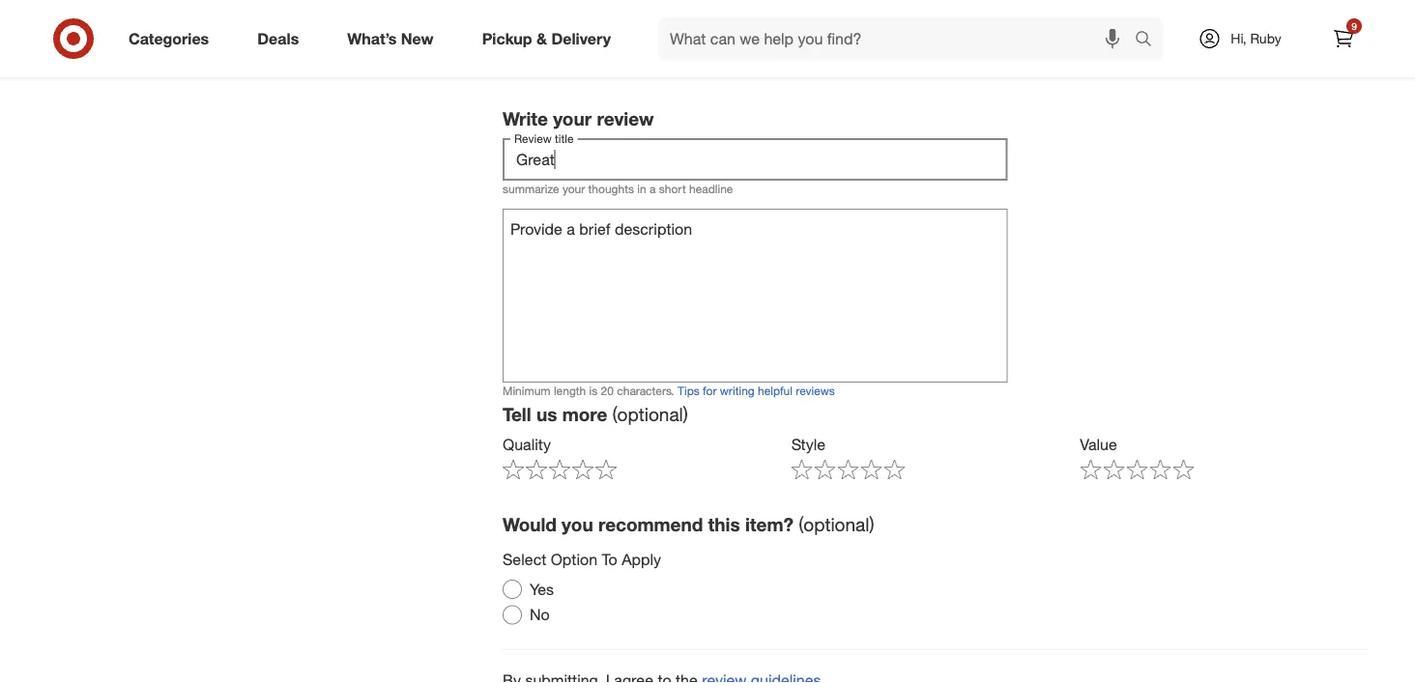 Task type: locate. For each thing, give the bounding box(es) containing it.
option
[[551, 550, 598, 569]]

tips
[[678, 384, 700, 398]]

a
[[650, 182, 656, 196]]

headline
[[690, 182, 733, 196]]

your left thoughts
[[563, 182, 585, 196]]

write your review
[[503, 107, 654, 130]]

what's new link
[[331, 17, 458, 60]]

you
[[562, 514, 593, 536]]

length
[[554, 384, 586, 398]]

0 vertical spatial (optional)
[[613, 403, 688, 426]]

summarize
[[503, 182, 560, 196]]

your right 'write'
[[553, 107, 592, 130]]

minimum length is 20 characters. tips for writing helpful reviews
[[503, 384, 835, 398]]

None text field
[[503, 138, 1008, 181], [503, 209, 1008, 383], [503, 138, 1008, 181], [503, 209, 1008, 383]]

9
[[1352, 20, 1358, 32]]

no
[[530, 606, 550, 625]]

pickup
[[482, 29, 532, 48]]

tips for writing helpful reviews button
[[678, 383, 835, 400]]

would
[[503, 514, 557, 536]]

style
[[792, 436, 826, 454]]

(optional)
[[613, 403, 688, 426], [799, 514, 875, 536]]

Yes radio
[[503, 580, 522, 599]]

hi, ruby
[[1231, 30, 1282, 47]]

your for write
[[553, 107, 592, 130]]

categories
[[129, 29, 209, 48]]

search
[[1127, 31, 1173, 50]]

search button
[[1127, 17, 1173, 64]]

value
[[1081, 436, 1118, 454]]

0 horizontal spatial (optional)
[[613, 403, 688, 426]]

1 horizontal spatial (optional)
[[799, 514, 875, 536]]

(optional) right the item?
[[799, 514, 875, 536]]

minimum
[[503, 384, 551, 398]]

hi,
[[1231, 30, 1247, 47]]

to
[[602, 550, 618, 569]]

short
[[659, 182, 686, 196]]

0 vertical spatial your
[[553, 107, 592, 130]]

1 vertical spatial your
[[563, 182, 585, 196]]

your
[[553, 107, 592, 130], [563, 182, 585, 196]]

(optional) down characters.
[[613, 403, 688, 426]]

No radio
[[503, 606, 522, 625]]

review
[[597, 107, 654, 130]]

quality
[[503, 436, 551, 454]]

would you recommend this item? (optional)
[[503, 514, 875, 536]]

for
[[703, 384, 717, 398]]

characters.
[[617, 384, 675, 398]]

deals link
[[241, 17, 323, 60]]

us
[[537, 403, 557, 426]]



Task type: vqa. For each thing, say whether or not it's contained in the screenshot.
Craft Tools link
no



Task type: describe. For each thing, give the bounding box(es) containing it.
reviews
[[796, 384, 835, 398]]

summarize your thoughts in a short headline
[[503, 182, 733, 196]]

tell us more (optional)
[[503, 403, 688, 426]]

new
[[401, 29, 434, 48]]

helpful
[[758, 384, 793, 398]]

deals
[[257, 29, 299, 48]]

9 link
[[1323, 17, 1365, 60]]

write
[[503, 107, 548, 130]]

&
[[537, 29, 547, 48]]

thoughts
[[589, 182, 634, 196]]

recommend
[[599, 514, 703, 536]]

1 vertical spatial (optional)
[[799, 514, 875, 536]]

what's new
[[347, 29, 434, 48]]

in
[[638, 182, 647, 196]]

tell
[[503, 403, 532, 426]]

pickup & delivery link
[[466, 17, 635, 60]]

apply
[[622, 550, 662, 569]]

yes
[[530, 580, 554, 599]]

select
[[503, 550, 547, 569]]

what's
[[347, 29, 397, 48]]

delivery
[[552, 29, 611, 48]]

writing
[[720, 384, 755, 398]]

more
[[563, 403, 608, 426]]

20
[[601, 384, 614, 398]]

item?
[[746, 514, 794, 536]]

this
[[708, 514, 740, 536]]

pickup & delivery
[[482, 29, 611, 48]]

your for summarize
[[563, 182, 585, 196]]

What can we help you find? suggestions appear below search field
[[659, 17, 1140, 60]]

select option to apply
[[503, 550, 662, 569]]

is
[[590, 384, 598, 398]]

ruby
[[1251, 30, 1282, 47]]

categories link
[[112, 17, 233, 60]]



